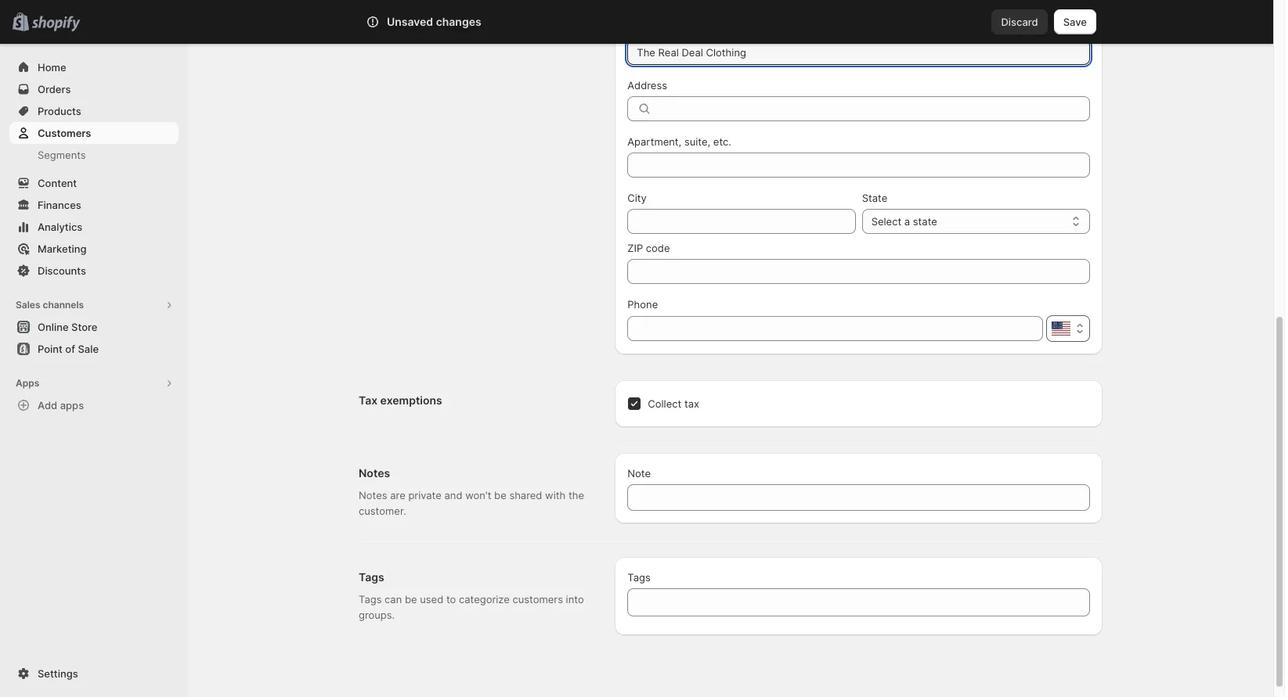 Task type: vqa. For each thing, say whether or not it's contained in the screenshot.
"Tags" field
yes



Task type: describe. For each thing, give the bounding box(es) containing it.
settings link
[[9, 663, 179, 685]]

City text field
[[628, 209, 856, 234]]

discounts link
[[9, 260, 179, 282]]

address
[[628, 79, 667, 92]]

shared
[[509, 490, 542, 502]]

collect
[[648, 398, 682, 410]]

tax exemptions
[[359, 394, 442, 407]]

ZIP code text field
[[628, 259, 1090, 284]]

home
[[38, 61, 66, 74]]

tags inside tags can be used to categorize customers into groups.
[[359, 594, 382, 606]]

Note text field
[[628, 485, 1090, 511]]

add apps
[[38, 399, 84, 412]]

notes for notes are private and won't be shared with the customer.
[[359, 490, 387, 502]]

private
[[408, 490, 442, 502]]

unsaved changes
[[387, 15, 481, 28]]

apps
[[16, 378, 39, 389]]

settings
[[38, 668, 78, 681]]

products link
[[9, 100, 179, 122]]

content link
[[9, 172, 179, 194]]

a
[[905, 215, 910, 228]]

orders
[[38, 83, 71, 96]]

tax
[[359, 394, 378, 407]]

apps button
[[9, 373, 179, 395]]

analytics link
[[9, 216, 179, 238]]

apps
[[60, 399, 84, 412]]

segments link
[[9, 144, 179, 166]]

discounts
[[38, 265, 86, 277]]

channels
[[43, 299, 84, 311]]

home link
[[9, 56, 179, 78]]

point of sale
[[38, 343, 99, 356]]

sales
[[16, 299, 40, 311]]

zip
[[628, 242, 643, 255]]

city
[[628, 192, 647, 204]]

of
[[65, 343, 75, 356]]

select
[[871, 215, 902, 228]]

sales channels button
[[9, 295, 179, 316]]

discard button
[[992, 9, 1048, 34]]

categorize
[[459, 594, 510, 606]]

finances
[[38, 199, 81, 211]]

groups.
[[359, 609, 395, 622]]

customers link
[[9, 122, 179, 144]]

Apartment, suite, etc. text field
[[628, 153, 1090, 178]]

etc.
[[713, 136, 731, 148]]

can
[[385, 594, 402, 606]]

won't
[[465, 490, 491, 502]]

zip code
[[628, 242, 670, 255]]

marketing
[[38, 243, 87, 255]]

finances link
[[9, 194, 179, 216]]

customers
[[513, 594, 563, 606]]

select a state
[[871, 215, 937, 228]]

customer.
[[359, 505, 406, 518]]

search
[[435, 16, 469, 28]]

tax
[[684, 398, 699, 410]]

are
[[390, 490, 406, 502]]

apartment, suite, etc.
[[628, 136, 731, 148]]

note
[[628, 468, 651, 480]]



Task type: locate. For each thing, give the bounding box(es) containing it.
notes for notes
[[359, 467, 390, 480]]

sale
[[78, 343, 99, 356]]

point of sale link
[[9, 338, 179, 360]]

suite,
[[684, 136, 711, 148]]

Company text field
[[628, 40, 1090, 65]]

search button
[[410, 9, 864, 34]]

content
[[38, 177, 77, 190]]

online store
[[38, 321, 97, 334]]

add apps button
[[9, 395, 179, 417]]

products
[[38, 105, 81, 117]]

1 vertical spatial be
[[405, 594, 417, 606]]

store
[[71, 321, 97, 334]]

Address text field
[[659, 96, 1090, 121]]

save button
[[1054, 9, 1097, 34]]

notes
[[359, 467, 390, 480], [359, 490, 387, 502]]

phone
[[628, 298, 658, 311]]

collect tax
[[648, 398, 699, 410]]

1 vertical spatial notes
[[359, 490, 387, 502]]

sales channels
[[16, 299, 84, 311]]

into
[[566, 594, 584, 606]]

be right won't
[[494, 490, 507, 502]]

marketing link
[[9, 238, 179, 260]]

notes are private and won't be shared with the customer.
[[359, 490, 584, 518]]

tags
[[359, 571, 384, 584], [628, 572, 651, 584], [359, 594, 382, 606]]

Phone text field
[[628, 316, 1043, 341]]

0 vertical spatial be
[[494, 490, 507, 502]]

united states (+1) image
[[1052, 322, 1071, 336]]

orders link
[[9, 78, 179, 100]]

code
[[646, 242, 670, 255]]

0 vertical spatial notes
[[359, 467, 390, 480]]

1 horizontal spatial be
[[494, 490, 507, 502]]

online store link
[[9, 316, 179, 338]]

unsaved
[[387, 15, 433, 28]]

add
[[38, 399, 57, 412]]

tags can be used to categorize customers into groups.
[[359, 594, 584, 622]]

2 notes from the top
[[359, 490, 387, 502]]

online
[[38, 321, 69, 334]]

notes inside the notes are private and won't be shared with the customer.
[[359, 490, 387, 502]]

changes
[[436, 15, 481, 28]]

be right can
[[405, 594, 417, 606]]

point of sale button
[[0, 338, 188, 360]]

1 notes from the top
[[359, 467, 390, 480]]

exemptions
[[380, 394, 442, 407]]

and
[[444, 490, 462, 502]]

be inside the notes are private and won't be shared with the customer.
[[494, 490, 507, 502]]

used
[[420, 594, 444, 606]]

save
[[1063, 16, 1087, 28]]

with
[[545, 490, 566, 502]]

state
[[862, 192, 888, 204]]

the
[[569, 490, 584, 502]]

shopify image
[[32, 16, 80, 32]]

state
[[913, 215, 937, 228]]

point
[[38, 343, 63, 356]]

apartment,
[[628, 136, 682, 148]]

Tags field
[[637, 589, 1081, 617]]

to
[[446, 594, 456, 606]]

be
[[494, 490, 507, 502], [405, 594, 417, 606]]

segments
[[38, 149, 86, 161]]

customers
[[38, 127, 91, 139]]

discard
[[1001, 16, 1038, 28]]

analytics
[[38, 221, 82, 233]]

online store button
[[0, 316, 188, 338]]

be inside tags can be used to categorize customers into groups.
[[405, 594, 417, 606]]

0 horizontal spatial be
[[405, 594, 417, 606]]



